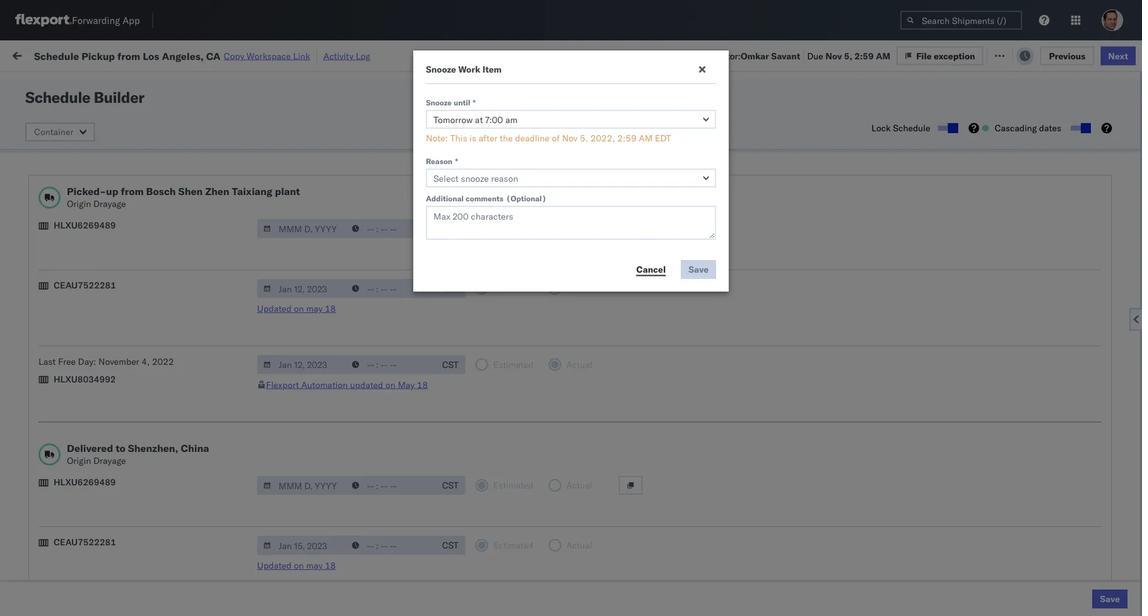 Task type: vqa. For each thing, say whether or not it's contained in the screenshot.
"SCHEDULE DELIVERY APPOINTMENT" button
yes



Task type: locate. For each thing, give the bounding box(es) containing it.
1 30, from the top
[[279, 543, 292, 554]]

until
[[454, 98, 471, 107]]

0 vertical spatial hlxu6269489
[[54, 220, 116, 231]]

3 lagerfeld from the top
[[679, 571, 717, 582]]

2 vertical spatial dec
[[263, 377, 280, 388]]

4 fcl from the top
[[416, 210, 432, 221]]

nov right of
[[562, 133, 578, 144]]

clearance
[[98, 120, 138, 131], [98, 259, 138, 270], [98, 509, 138, 520]]

gaurav jawla
[[1021, 127, 1074, 138], [1021, 154, 1074, 165]]

schedule delivery appointment
[[29, 154, 155, 165], [29, 209, 155, 220], [29, 320, 155, 331], [29, 432, 155, 443], [29, 543, 155, 554]]

demo
[[505, 127, 529, 138]]

ceau7522281
[[54, 280, 116, 291], [54, 537, 116, 548]]

0 vertical spatial 18
[[325, 303, 336, 314]]

1 upload from the top
[[29, 120, 58, 131]]

dec left 23,
[[262, 349, 279, 360]]

:
[[90, 78, 93, 88], [290, 78, 293, 88]]

2 30, from the top
[[279, 571, 292, 582]]

1 schedule delivery appointment button from the top
[[29, 153, 155, 167]]

2:59 up "zhen"
[[204, 154, 223, 165]]

1 vertical spatial may
[[306, 560, 323, 571]]

hlxu6269489 for delivered
[[54, 477, 116, 488]]

4 cst from the top
[[442, 480, 459, 491]]

confirm for confirm pickup from los angeles, ca
[[29, 348, 61, 359]]

2 updated on may 18 button from the top
[[257, 560, 336, 571]]

client name button
[[464, 100, 533, 113]]

work left 'item'
[[459, 64, 481, 75]]

1 vertical spatial 8:30 pm est, jan 30, 2023
[[204, 571, 316, 582]]

schedule
[[34, 49, 79, 62], [25, 88, 90, 107], [894, 122, 931, 134], [29, 154, 66, 165], [29, 175, 66, 186], [29, 209, 66, 220], [29, 231, 66, 242], [29, 286, 66, 297], [29, 320, 66, 331], [29, 397, 66, 408], [29, 432, 66, 443], [29, 453, 66, 464], [29, 481, 66, 492], [29, 543, 66, 554], [29, 564, 66, 575]]

ceau7522281 for picked-up from bosch shen zhen taixiang plant
[[54, 280, 116, 291]]

1 vertical spatial upload
[[29, 259, 58, 270]]

3 schedule delivery appointment button from the top
[[29, 320, 155, 334]]

import
[[106, 49, 135, 60]]

hlxu6269489 down picked-
[[54, 220, 116, 231]]

1 vertical spatial schedule pickup from rotterdam, netherlands
[[29, 564, 164, 588]]

origin down picked-
[[67, 198, 91, 209]]

2 vertical spatial mmm d, yyyy text field
[[257, 536, 347, 555]]

edt, down the taixiang
[[242, 210, 262, 221]]

vandelay for vandelay
[[470, 488, 506, 499]]

nov right 'due'
[[826, 50, 842, 61]]

delivery inside button
[[64, 376, 96, 387]]

1 updated from the top
[[257, 303, 292, 314]]

5, left 2022,
[[580, 133, 589, 144]]

5 flex-1846748 from the top
[[699, 265, 765, 277]]

5,
[[845, 50, 853, 61], [580, 133, 589, 144], [282, 154, 291, 165], [282, 182, 291, 193], [282, 210, 291, 221], [282, 238, 291, 249]]

gaurav jawla for ymluw236679313
[[1021, 127, 1074, 138]]

on left may
[[386, 379, 396, 390]]

1 vertical spatial gaurav
[[1021, 154, 1050, 165]]

2022 up 2:00 am est, nov 9, 2022
[[293, 238, 315, 249]]

1 vertical spatial ceau7522281
[[54, 537, 116, 548]]

work,
[[132, 78, 153, 88]]

3 edt, from the top
[[242, 210, 262, 221]]

1 test123456 from the top
[[863, 154, 916, 165]]

1 horizontal spatial *
[[473, 98, 476, 107]]

2 vertical spatial documents
[[29, 521, 75, 532]]

1 vertical spatial drayage
[[93, 455, 126, 466]]

2022 right 9,
[[292, 265, 314, 277]]

0 vertical spatial 8:30
[[204, 543, 223, 554]]

dec left 24,
[[263, 377, 280, 388]]

2 vertical spatial lagerfeld
[[679, 571, 717, 582]]

customs
[[60, 120, 95, 131], [60, 259, 95, 270], [60, 509, 95, 520]]

due
[[808, 50, 824, 61]]

ceau7522281,
[[780, 154, 845, 165], [780, 265, 845, 276]]

snooze up snooze until *
[[426, 64, 456, 75]]

from for first the schedule pickup from rotterdam, netherlands link from the bottom of the page
[[98, 564, 117, 575]]

drayage inside delivered to shenzhen, china origin drayage
[[93, 455, 126, 466]]

jan
[[263, 488, 277, 499], [268, 516, 282, 527], [262, 543, 277, 554], [262, 571, 277, 582]]

1 vertical spatial updated on may 18
[[257, 560, 336, 571]]

* right until
[[473, 98, 476, 107]]

0 horizontal spatial *
[[455, 156, 458, 166]]

1 ceau7522281, from the top
[[780, 154, 845, 165]]

jawla for test123456
[[1052, 154, 1074, 165]]

upload customs clearance documents for 2nd upload customs clearance documents button from the bottom
[[29, 120, 138, 143]]

3 schedule pickup from los angeles, ca from the top
[[29, 286, 170, 310]]

upload
[[29, 120, 58, 131], [29, 259, 58, 270], [29, 509, 58, 520]]

2 test123456 from the top
[[863, 265, 916, 277]]

0 vertical spatial consignee
[[552, 103, 589, 113]]

fcl
[[416, 127, 432, 138], [416, 154, 432, 165], [416, 182, 432, 193], [416, 210, 432, 221], [416, 238, 432, 249], [416, 265, 432, 277], [416, 293, 432, 304], [416, 349, 432, 360], [416, 377, 432, 388], [416, 488, 432, 499], [416, 516, 432, 527], [416, 543, 432, 554], [416, 571, 432, 582]]

3 upload customs clearance documents link from the top
[[29, 508, 180, 533]]

0 horizontal spatial vandelay
[[470, 488, 506, 499]]

1 schedule delivery appointment link from the top
[[29, 153, 155, 166]]

1 may from the top
[[306, 303, 323, 314]]

-- : -- -- text field for ceau7522281
[[346, 279, 435, 298]]

lagerfeld down flex-2130387
[[679, 543, 717, 554]]

hlxu6269489, for 2:00 am est, nov 9, 2022
[[848, 265, 912, 276]]

0 vertical spatial 30,
[[279, 543, 292, 554]]

: left no
[[290, 78, 293, 88]]

snooze left until
[[426, 98, 452, 107]]

1 2:59 am edt, nov 5, 2022 from the top
[[204, 154, 315, 165]]

consignee inside button
[[552, 103, 589, 113]]

0 vertical spatial ceau7522281, hlxu6269489, hlxu8034992
[[780, 154, 976, 165]]

2 vertical spatial 18
[[325, 560, 336, 571]]

ceau7522281, for 2:00 am est, nov 9, 2022
[[780, 265, 845, 276]]

0 vertical spatial schedule pickup from rotterdam, netherlands link
[[29, 452, 180, 478]]

updated for delivered to shenzhen, china
[[257, 560, 292, 571]]

batch action button
[[1053, 45, 1136, 64]]

at
[[264, 49, 272, 60]]

5 schedule pickup from los angeles, ca button from the top
[[29, 480, 180, 507]]

1 integration test account - karl lagerfeld from the top
[[552, 516, 717, 527]]

1 vertical spatial jawla
[[1052, 154, 1074, 165]]

772
[[246, 49, 262, 60]]

nov up plant
[[264, 154, 280, 165]]

1 vertical spatial customs
[[60, 259, 95, 270]]

filtered by:
[[13, 77, 58, 88]]

updated down 11:30 pm est, jan 28, 2023 at the left of the page
[[257, 560, 292, 571]]

0 vertical spatial ceau7522281
[[54, 280, 116, 291]]

2 -- : -- -- text field from the top
[[346, 476, 435, 495]]

from inside button
[[93, 348, 112, 359]]

1 account from the top
[[617, 516, 651, 527]]

* right 'reason'
[[455, 156, 458, 166]]

7 resize handle column header from the left
[[759, 98, 774, 616]]

0 vertical spatial gaurav
[[1021, 127, 1050, 138]]

picked-
[[67, 185, 106, 198]]

1 hlxu6269489 from the top
[[54, 220, 116, 231]]

may
[[398, 379, 415, 390]]

mmm d, yyyy text field down 28,
[[257, 536, 347, 555]]

2 schedule delivery appointment from the top
[[29, 209, 155, 220]]

schedule pickup from los angeles, ca link for 2:59 am est, dec 14, 2022
[[29, 286, 180, 311]]

customs for second upload customs clearance documents button from the top
[[60, 259, 95, 270]]

mmm d, yyyy text field up 28,
[[257, 476, 347, 495]]

2 gaurav jawla from the top
[[1021, 154, 1074, 165]]

2 schedule pickup from los angeles, ca from the top
[[29, 231, 170, 254]]

1 vertical spatial test123456
[[863, 265, 916, 277]]

schedule pickup from los angeles, ca for 2:59 am est, jan 25, 2023
[[29, 481, 170, 504]]

customs for 2nd upload customs clearance documents button from the bottom
[[60, 120, 95, 131]]

ceau7522281, hlxu6269489, hlxu8034992 for 2:00 am est, nov 9, 2022
[[780, 265, 976, 276]]

2:59 up 11:30
[[204, 488, 223, 499]]

cascading
[[995, 122, 1037, 134]]

9 flex- from the top
[[699, 571, 726, 582]]

1 vertical spatial lagerfeld
[[679, 543, 717, 554]]

1 vertical spatial work
[[459, 64, 481, 75]]

updated on may 18 button for delivered to shenzhen, china
[[257, 560, 336, 571]]

updated
[[257, 303, 292, 314], [257, 560, 292, 571]]

1 horizontal spatial work
[[459, 64, 481, 75]]

4 resize handle column header from the left
[[449, 98, 464, 616]]

0 vertical spatial upload customs clearance documents link
[[29, 119, 180, 144]]

13 fcl from the top
[[416, 571, 432, 582]]

2 flex-1846748 from the top
[[699, 182, 765, 193]]

1 horizontal spatial flexport
[[470, 127, 503, 138]]

1 vertical spatial upload customs clearance documents button
[[29, 258, 180, 284]]

from for confirm pickup from los angeles, ca link
[[93, 348, 112, 359]]

upload for first upload customs clearance documents link from the top of the page
[[29, 120, 58, 131]]

hlxu6269489, for 2:59 am edt, nov 5, 2022
[[848, 154, 912, 165]]

1 vertical spatial 8:30
[[204, 571, 223, 582]]

4 schedule pickup from los angeles, ca from the top
[[29, 397, 170, 421]]

0 vertical spatial schedule pickup from rotterdam, netherlands
[[29, 453, 164, 477]]

0 vertical spatial flexport
[[470, 127, 503, 138]]

2 schedule pickup from los angeles, ca link from the top
[[29, 230, 180, 255]]

resize handle column header
[[181, 98, 196, 616], [322, 98, 337, 616], [366, 98, 381, 616], [449, 98, 464, 616], [531, 98, 546, 616], [658, 98, 673, 616], [759, 98, 774, 616], [841, 98, 856, 616], [1000, 98, 1015, 616], [1082, 98, 1097, 616], [1120, 98, 1135, 616]]

the
[[500, 133, 513, 144]]

edt, up 2:00 am est, nov 9, 2022
[[242, 238, 262, 249]]

origin left ag
[[1108, 432, 1132, 443]]

1 integration from the top
[[552, 516, 596, 527]]

2:59 right 'due'
[[855, 50, 874, 61]]

pickup for "schedule pickup from los angeles, ca" button corresponding to 2:59 am est, dec 14, 2022
[[69, 286, 96, 297]]

: left the ready
[[90, 78, 93, 88]]

confirm delivery button
[[29, 375, 96, 389]]

hlxu6269489 down delivered
[[54, 477, 116, 488]]

work right import
[[137, 49, 159, 60]]

2 ceau7522281 from the top
[[54, 537, 116, 548]]

test
[[525, 154, 542, 165], [608, 154, 625, 165], [525, 182, 542, 193], [608, 182, 625, 193], [525, 210, 542, 221], [525, 238, 542, 249], [608, 238, 625, 249], [525, 293, 542, 304], [608, 293, 625, 304], [525, 349, 542, 360], [608, 349, 625, 360], [1089, 432, 1106, 443], [598, 516, 615, 527], [598, 543, 615, 554], [598, 571, 615, 582]]

mmm d, yyyy text field for 3rd -- : -- -- text box from the bottom of the page
[[257, 355, 347, 374]]

1 vertical spatial clearance
[[98, 259, 138, 270]]

1 vertical spatial updated
[[257, 560, 292, 571]]

2:59
[[855, 50, 874, 61], [618, 133, 637, 144], [204, 154, 223, 165], [204, 182, 223, 193], [204, 210, 223, 221], [204, 238, 223, 249], [204, 293, 223, 304], [204, 488, 223, 499]]

schedule delivery appointment link for first schedule delivery appointment button from the bottom of the page
[[29, 542, 155, 555]]

0 vertical spatial gaurav jawla
[[1021, 127, 1074, 138]]

schedule delivery appointment link
[[29, 153, 155, 166], [29, 209, 155, 221], [29, 320, 155, 332], [29, 431, 155, 444], [29, 542, 155, 555]]

ymluw236679313
[[863, 127, 944, 138]]

2 ceau7522281, from the top
[[780, 265, 845, 276]]

item
[[483, 64, 502, 75]]

1 vertical spatial hlxu8034992
[[914, 265, 976, 276]]

lock
[[872, 122, 891, 134]]

cst for -- : -- -- text field associated with hlxu6269489
[[442, 223, 459, 234]]

los inside button
[[114, 348, 128, 359]]

0 vertical spatial test123456
[[863, 154, 916, 165]]

2 mmm d, yyyy text field from the top
[[257, 476, 347, 495]]

2 fcl from the top
[[416, 154, 432, 165]]

0 vertical spatial dec
[[263, 293, 280, 304]]

2022 right 24,
[[298, 377, 320, 388]]

previous
[[1050, 50, 1086, 61]]

drayage
[[93, 198, 126, 209], [93, 455, 126, 466]]

container
[[34, 126, 74, 137]]

nov down plant
[[264, 210, 280, 221]]

dec for 14,
[[263, 293, 280, 304]]

3 integration from the top
[[552, 571, 596, 582]]

upload customs clearance documents for second upload customs clearance documents button from the top
[[29, 259, 138, 282]]

name
[[492, 103, 512, 113]]

0 vertical spatial updated on may 18
[[257, 303, 336, 314]]

0 vertical spatial clearance
[[98, 120, 138, 131]]

comments
[[466, 194, 504, 203]]

9,
[[282, 265, 290, 277]]

0 vertical spatial updated on may 18 button
[[257, 303, 336, 314]]

1 vertical spatial schedule pickup from rotterdam, netherlands button
[[29, 563, 180, 590]]

1 vertical spatial hlxu6269489
[[54, 477, 116, 488]]

1 vertical spatial rotterdam,
[[119, 564, 164, 575]]

1 vertical spatial upload customs clearance documents link
[[29, 258, 180, 283]]

drayage down up
[[93, 198, 126, 209]]

1 vertical spatial documents
[[29, 271, 75, 282]]

0 vertical spatial snooze
[[426, 64, 456, 75]]

1 karl from the top
[[661, 516, 677, 527]]

3 cst from the top
[[442, 359, 459, 370]]

1 vertical spatial dec
[[262, 349, 279, 360]]

snooze for snooze until *
[[426, 98, 452, 107]]

lagerfeld left the 2130387
[[679, 516, 717, 527]]

3 upload from the top
[[29, 509, 58, 520]]

5 schedule pickup from los angeles, ca from the top
[[29, 481, 170, 504]]

may for delivered to shenzhen, china
[[306, 560, 323, 571]]

flexport down client name
[[470, 127, 503, 138]]

2 vertical spatial hlxu8034992
[[54, 373, 116, 384]]

1 rotterdam, from the top
[[119, 453, 164, 464]]

2:59 down "zhen"
[[204, 210, 223, 221]]

772 at risk
[[246, 49, 289, 60]]

upload for third upload customs clearance documents link from the top of the page
[[29, 509, 58, 520]]

0 vertical spatial mmm d, yyyy text field
[[257, 219, 347, 238]]

updated on may 18 down 9,
[[257, 303, 336, 314]]

nyku9743990
[[780, 571, 843, 582]]

0 vertical spatial integration
[[552, 516, 596, 527]]

(optional)
[[506, 194, 547, 203]]

28,
[[284, 516, 298, 527]]

1 edt, from the top
[[242, 154, 262, 165]]

1 -- : -- -- text field from the top
[[346, 219, 435, 238]]

0 vertical spatial drayage
[[93, 198, 126, 209]]

1846748
[[726, 154, 765, 165], [726, 182, 765, 193], [726, 210, 765, 221], [726, 238, 765, 249], [726, 265, 765, 277]]

1 appointment from the top
[[103, 154, 155, 165]]

1 vertical spatial karl
[[661, 543, 677, 554]]

upload customs clearance documents link
[[29, 119, 180, 144], [29, 258, 180, 283], [29, 508, 180, 533]]

2 schedule delivery appointment link from the top
[[29, 209, 155, 221]]

origin inside delivered to shenzhen, china origin drayage
[[67, 455, 91, 466]]

10 ocean fcl from the top
[[388, 488, 432, 499]]

copy
[[224, 50, 244, 61]]

1 vertical spatial confirm
[[29, 376, 61, 387]]

may for picked-up from bosch shen zhen taixiang plant
[[306, 303, 323, 314]]

1 vertical spatial -- : -- -- text field
[[346, 279, 435, 298]]

taixiang
[[232, 185, 273, 198]]

est,
[[242, 265, 261, 277], [242, 293, 261, 304], [241, 349, 260, 360], [242, 377, 261, 388], [242, 488, 261, 499], [247, 516, 266, 527], [241, 543, 260, 554], [241, 571, 260, 582]]

0 horizontal spatial :
[[90, 78, 93, 88]]

1 8:30 pm est, jan 30, 2023 from the top
[[204, 543, 316, 554]]

1 vertical spatial flexport
[[266, 379, 299, 390]]

flex-2130387 button
[[679, 512, 767, 530], [679, 512, 767, 530]]

edt, right "zhen"
[[242, 182, 262, 193]]

cancel button
[[629, 260, 674, 279]]

schedule pickup from los angeles, ca button
[[29, 175, 180, 201], [29, 230, 180, 257], [29, 286, 180, 312], [29, 397, 180, 423], [29, 480, 180, 507]]

mmm d, yyyy text field down 9,
[[257, 279, 347, 298]]

flexport for flexport demo consignee
[[470, 127, 503, 138]]

2 integration test account - karl lagerfeld from the top
[[552, 543, 717, 554]]

drayage inside picked-up from bosch shen zhen taixiang plant origin drayage
[[93, 198, 126, 209]]

0 vertical spatial karl
[[661, 516, 677, 527]]

3 schedule delivery appointment from the top
[[29, 320, 155, 331]]

0 horizontal spatial flexport
[[266, 379, 299, 390]]

1 cst from the top
[[442, 223, 459, 234]]

MMM D, YYYY text field
[[257, 355, 347, 374], [257, 476, 347, 495], [257, 536, 347, 555]]

updated on may 18 down 28,
[[257, 560, 336, 571]]

status
[[68, 78, 90, 88]]

2 schedule delivery appointment button from the top
[[29, 209, 155, 223]]

jawla down dates
[[1052, 154, 1074, 165]]

cst for 3rd -- : -- -- text box from the bottom of the page
[[442, 359, 459, 370]]

2 vertical spatial integration
[[552, 571, 596, 582]]

1 gaurav from the top
[[1021, 127, 1050, 138]]

1 updated on may 18 from the top
[[257, 303, 336, 314]]

zimu3048342
[[863, 571, 923, 582]]

2 vertical spatial clearance
[[98, 509, 138, 520]]

consignee
[[552, 103, 589, 113], [531, 127, 573, 138]]

1 ceau7522281, hlxu6269489, hlxu8034992 from the top
[[780, 154, 976, 165]]

0 vertical spatial schedule pickup from rotterdam, netherlands button
[[29, 452, 180, 479]]

-- : -- -- text field
[[346, 355, 435, 374], [346, 476, 435, 495], [346, 536, 435, 555]]

mmm d, yyyy text field for second -- : -- -- text box from the bottom
[[257, 476, 347, 495]]

4 schedule pickup from los angeles, ca button from the top
[[29, 397, 180, 423]]

flexport down 23,
[[266, 379, 299, 390]]

origin for china
[[67, 455, 91, 466]]

delivery
[[69, 154, 101, 165], [69, 209, 101, 220], [69, 320, 101, 331], [64, 376, 96, 387], [69, 432, 101, 443], [69, 543, 101, 554]]

ocean
[[388, 127, 414, 138], [388, 154, 414, 165], [497, 154, 523, 165], [580, 154, 606, 165], [388, 182, 414, 193], [497, 182, 523, 193], [580, 182, 606, 193], [388, 210, 414, 221], [497, 210, 523, 221], [388, 238, 414, 249], [497, 238, 523, 249], [580, 238, 606, 249], [388, 265, 414, 277], [388, 293, 414, 304], [497, 293, 523, 304], [580, 293, 606, 304], [388, 349, 414, 360], [497, 349, 523, 360], [580, 349, 606, 360], [388, 377, 414, 388], [388, 488, 414, 499], [388, 516, 414, 527], [388, 543, 414, 554], [388, 571, 414, 582]]

on
[[323, 49, 333, 60], [294, 303, 304, 314], [386, 379, 396, 390], [294, 560, 304, 571]]

MMM D, YYYY text field
[[257, 219, 347, 238], [257, 279, 347, 298]]

1 vertical spatial account
[[617, 543, 651, 554]]

mmm d, yyyy text field down plant
[[257, 219, 347, 238]]

1 mmm d, yyyy text field from the top
[[257, 219, 347, 238]]

5, up plant
[[282, 154, 291, 165]]

: for snoozed
[[290, 78, 293, 88]]

confirm inside confirm delivery link
[[29, 376, 61, 387]]

hlxu8034992 for 2:59 am edt, nov 5, 2022
[[914, 154, 976, 165]]

1 upload customs clearance documents from the top
[[29, 120, 138, 143]]

1 drayage from the top
[[93, 198, 126, 209]]

2 hlxu6269489, from the top
[[848, 265, 912, 276]]

4 schedule delivery appointment from the top
[[29, 432, 155, 443]]

1 vandelay from the left
[[470, 488, 506, 499]]

2 account from the top
[[617, 543, 651, 554]]

maeu9408431
[[863, 516, 927, 527]]

status : ready for work, blocked, in progress
[[68, 78, 228, 88]]

hlxu8034992 for 2:00 am est, nov 9, 2022
[[914, 265, 976, 276]]

2 ceau7522281, hlxu6269489, hlxu8034992 from the top
[[780, 265, 976, 276]]

1 vertical spatial mmm d, yyyy text field
[[257, 476, 347, 495]]

18 for picked-up from bosch shen zhen taixiang plant
[[325, 303, 336, 314]]

my work
[[13, 46, 69, 63]]

pickup for second schedule pickup from rotterdam, netherlands "button" from the top
[[69, 564, 96, 575]]

drayage down to
[[93, 455, 126, 466]]

2 clearance from the top
[[98, 259, 138, 270]]

confirm down last
[[29, 376, 61, 387]]

account for nyku9743990
[[617, 571, 651, 582]]

ceau7522281 for delivered to shenzhen, china
[[54, 537, 116, 548]]

confirm inside confirm pickup from los angeles, ca link
[[29, 348, 61, 359]]

2 vertical spatial -- : -- -- text field
[[346, 536, 435, 555]]

3 schedule pickup from los angeles, ca button from the top
[[29, 286, 180, 312]]

lock schedule
[[872, 122, 931, 134]]

0 vertical spatial jawla
[[1052, 127, 1074, 138]]

2:59 up 2:00
[[204, 238, 223, 249]]

0 vertical spatial integration test account - karl lagerfeld
[[552, 516, 717, 527]]

pickup for fifth "schedule pickup from los angeles, ca" button from the bottom of the page
[[69, 175, 96, 186]]

0 vertical spatial origin
[[67, 198, 91, 209]]

updated down 9,
[[257, 303, 292, 314]]

0 vertical spatial upload customs clearance documents
[[29, 120, 138, 143]]

nov left 9,
[[263, 265, 280, 277]]

1 vertical spatial netherlands
[[29, 577, 78, 588]]

5 schedule pickup from los angeles, ca link from the top
[[29, 480, 180, 505]]

1 vertical spatial gaurav jawla
[[1021, 154, 1074, 165]]

netherlands
[[29, 466, 78, 477], [29, 577, 78, 588]]

0 vertical spatial documents
[[29, 132, 75, 143]]

0 vertical spatial mmm d, yyyy text field
[[257, 355, 347, 374]]

from for fourth schedule pickup from los angeles, ca link from the top
[[98, 397, 117, 408]]

9 resize handle column header from the left
[[1000, 98, 1015, 616]]

1 vertical spatial updated on may 18 button
[[257, 560, 336, 571]]

angeles,
[[162, 49, 204, 62], [135, 175, 170, 186], [135, 231, 170, 242], [135, 286, 170, 297], [130, 348, 165, 359], [135, 397, 170, 408], [135, 481, 170, 492]]

2 confirm from the top
[[29, 376, 61, 387]]

client name
[[470, 103, 512, 113]]

1 updated on may 18 button from the top
[[257, 303, 336, 314]]

ca inside confirm pickup from los angeles, ca link
[[167, 348, 179, 359]]

lagerfeld left 2130384
[[679, 571, 717, 582]]

0 vertical spatial lagerfeld
[[679, 516, 717, 527]]

dec for 23,
[[262, 349, 279, 360]]

2 vertical spatial customs
[[60, 509, 95, 520]]

1 vertical spatial ceau7522281,
[[780, 265, 845, 276]]

confirm for confirm delivery
[[29, 376, 61, 387]]

1 horizontal spatial :
[[290, 78, 293, 88]]

updated on may 18 button down 9,
[[257, 303, 336, 314]]

1 vertical spatial upload customs clearance documents
[[29, 259, 138, 282]]

work for snooze
[[459, 64, 481, 75]]

deadline
[[515, 133, 550, 144]]

0 vertical spatial -- : -- -- text field
[[346, 219, 435, 238]]

0 vertical spatial upload customs clearance documents button
[[29, 119, 180, 146]]

origin down delivered
[[67, 455, 91, 466]]

hlxu6269489
[[54, 220, 116, 231], [54, 477, 116, 488]]

2 vertical spatial account
[[617, 571, 651, 582]]

Tomorrow at 7:00 am text field
[[426, 110, 717, 129]]

mmm d, yyyy text field up 24,
[[257, 355, 347, 374]]

file
[[928, 49, 943, 60], [917, 50, 932, 61]]

lagerfeld for nyku9743990
[[679, 571, 717, 582]]

from for schedule pickup from los angeles, ca link associated with 2:59 am est, dec 14, 2022
[[98, 286, 117, 297]]

nov
[[826, 50, 842, 61], [562, 133, 578, 144], [264, 154, 280, 165], [264, 182, 280, 193], [264, 210, 280, 221], [264, 238, 280, 249], [263, 265, 280, 277]]

china
[[181, 442, 209, 455]]

0 vertical spatial confirm
[[29, 348, 61, 359]]

1 vertical spatial hlxu6269489,
[[848, 265, 912, 276]]

2 vertical spatial upload customs clearance documents link
[[29, 508, 180, 533]]

2 vertical spatial karl
[[661, 571, 677, 582]]

1 vertical spatial 30,
[[279, 571, 292, 582]]

netherlands for 1st the schedule pickup from rotterdam, netherlands link
[[29, 466, 78, 477]]

8 flex- from the top
[[699, 516, 726, 527]]

2 documents from the top
[[29, 271, 75, 282]]

None checkbox
[[938, 126, 956, 131], [1071, 126, 1089, 131], [938, 126, 956, 131], [1071, 126, 1089, 131]]

1 netherlands from the top
[[29, 466, 78, 477]]

2 vertical spatial integration test account - karl lagerfeld
[[552, 571, 717, 582]]

1 ceau7522281 from the top
[[54, 280, 116, 291]]

jawla right cascading
[[1052, 127, 1074, 138]]

origin for test
[[1108, 432, 1132, 443]]

2 vertical spatial origin
[[67, 455, 91, 466]]

edt, up the taixiang
[[242, 154, 262, 165]]

1 -- : -- -- text field from the top
[[346, 355, 435, 374]]

appointment
[[103, 154, 155, 165], [103, 209, 155, 220], [103, 320, 155, 331], [103, 432, 155, 443], [103, 543, 155, 554]]

1 vertical spatial ceau7522281, hlxu6269489, hlxu8034992
[[780, 265, 976, 276]]

up
[[106, 185, 118, 198]]

1 vertical spatial mmm d, yyyy text field
[[257, 279, 347, 298]]

-- : -- -- text field
[[346, 219, 435, 238], [346, 279, 435, 298]]

next button
[[1101, 46, 1136, 65]]

2 hlxu6269489 from the top
[[54, 477, 116, 488]]

schedule delivery appointment link for third schedule delivery appointment button from the top
[[29, 320, 155, 332]]

from for 1st the schedule pickup from rotterdam, netherlands link
[[98, 453, 117, 464]]

test123456 for 2:00 am est, nov 9, 2022
[[863, 265, 916, 277]]

pickup for 'confirm pickup from los angeles, ca' button
[[64, 348, 91, 359]]

updated on may 18 button down 28,
[[257, 560, 336, 571]]

lagerfeld
[[679, 516, 717, 527], [679, 543, 717, 554], [679, 571, 717, 582]]

flex-
[[699, 127, 726, 138], [699, 154, 726, 165], [699, 182, 726, 193], [699, 210, 726, 221], [699, 238, 726, 249], [699, 265, 726, 277], [699, 293, 726, 304], [699, 516, 726, 527], [699, 571, 726, 582]]

-
[[552, 127, 558, 138], [558, 127, 563, 138], [1081, 432, 1087, 443], [653, 516, 658, 527], [653, 543, 658, 554], [653, 571, 658, 582]]

flex
[[679, 103, 693, 113]]

integration
[[552, 516, 596, 527], [552, 543, 596, 554], [552, 571, 596, 582]]

--
[[552, 127, 563, 138]]

confirm up the confirm delivery
[[29, 348, 61, 359]]

5 fcl from the top
[[416, 238, 432, 249]]

vandelay
[[470, 488, 506, 499], [552, 488, 589, 499]]

snoozed : no
[[261, 78, 306, 88]]

0 vertical spatial -- : -- -- text field
[[346, 355, 435, 374]]

dec left 14,
[[263, 293, 280, 304]]

1 vertical spatial integration
[[552, 543, 596, 554]]

rotterdam,
[[119, 453, 164, 464], [119, 564, 164, 575]]



Task type: describe. For each thing, give the bounding box(es) containing it.
updated on may 18 button for picked-up from bosch shen zhen taixiang plant
[[257, 303, 336, 314]]

angeles, inside button
[[130, 348, 165, 359]]

10 fcl from the top
[[416, 488, 432, 499]]

jaehyung
[[1021, 432, 1058, 443]]

6 fcl from the top
[[416, 265, 432, 277]]

2 appointment from the top
[[103, 209, 155, 220]]

5 schedule delivery appointment from the top
[[29, 543, 155, 554]]

3 flex-1846748 from the top
[[699, 210, 765, 221]]

5, up 9,
[[282, 238, 291, 249]]

picked-up from bosch shen zhen taixiang plant origin drayage
[[67, 185, 300, 209]]

1 fcl from the top
[[416, 127, 432, 138]]

cst for -- : -- -- text field corresponding to ceau7522281
[[442, 283, 459, 294]]

11 resize handle column header from the left
[[1120, 98, 1135, 616]]

integration test account - karl lagerfeld for nyku9743990
[[552, 571, 717, 582]]

2022,
[[591, 133, 615, 144]]

2 schedule pickup from rotterdam, netherlands from the top
[[29, 564, 164, 588]]

pickup for 1st schedule pickup from rotterdam, netherlands "button"
[[69, 453, 96, 464]]

hlxu6269489 for picked-
[[54, 220, 116, 231]]

2 8:30 from the top
[[204, 571, 223, 582]]

nov up 2:00 am est, nov 9, 2022
[[264, 238, 280, 249]]

due nov 5, 2:59 am
[[808, 50, 891, 61]]

-- : -- -- text field for hlxu6269489
[[346, 219, 435, 238]]

2:00 am est, nov 9, 2022
[[204, 265, 314, 277]]

6 flex- from the top
[[699, 265, 726, 277]]

automation
[[302, 379, 348, 390]]

save button
[[1093, 590, 1128, 609]]

cst for 3rd -- : -- -- text box from the top
[[442, 540, 459, 551]]

workitem button
[[8, 100, 184, 113]]

5, right the taixiang
[[282, 182, 291, 193]]

3 documents from the top
[[29, 521, 75, 532]]

2022 down plant
[[293, 210, 315, 221]]

vandelay for vandelay west
[[552, 488, 589, 499]]

4 flex-1846748 from the top
[[699, 238, 765, 249]]

11:30 pm est, jan 28, 2023
[[204, 516, 322, 527]]

confirm delivery
[[29, 376, 96, 387]]

2022 right the taixiang
[[293, 182, 315, 193]]

Search Work text field
[[719, 45, 856, 64]]

9 fcl from the top
[[416, 377, 432, 388]]

for
[[120, 78, 131, 88]]

flex id button
[[673, 100, 761, 113]]

7 ocean fcl from the top
[[388, 293, 432, 304]]

schedule pickup from los angeles, ca link for 2:59 am est, jan 25, 2023
[[29, 480, 180, 505]]

activity log
[[324, 50, 370, 61]]

flex-2130387
[[699, 516, 765, 527]]

1 vertical spatial consignee
[[531, 127, 573, 138]]

1 upload customs clearance documents button from the top
[[29, 119, 180, 146]]

2 1846748 from the top
[[726, 182, 765, 193]]

pickup for 4th "schedule pickup from los angeles, ca" button from the top
[[69, 397, 96, 408]]

omkar
[[741, 50, 770, 61]]

pickup for "schedule pickup from los angeles, ca" button for 2:59 am edt, nov 5, 2022
[[69, 231, 96, 242]]

2 integration from the top
[[552, 543, 596, 554]]

4 2:59 am edt, nov 5, 2022 from the top
[[204, 238, 315, 249]]

3 resize handle column header from the left
[[366, 98, 381, 616]]

snooze until *
[[426, 98, 476, 107]]

schedule pickup from los angeles, ca link for 2:59 am edt, nov 5, 2022
[[29, 230, 180, 255]]

12 fcl from the top
[[416, 543, 432, 554]]

reason *
[[426, 156, 458, 166]]

5 resize handle column header from the left
[[531, 98, 546, 616]]

mmm d, yyyy text field for hlxu6269489
[[257, 219, 347, 238]]

jawla for ymluw236679313
[[1052, 127, 1074, 138]]

1 vertical spatial 18
[[417, 379, 428, 390]]

schedule pickup from los angeles, ca button for 2:59 am est, jan 25, 2023
[[29, 480, 180, 507]]

vandelay west
[[552, 488, 611, 499]]

2:59 right 2022,
[[618, 133, 637, 144]]

forwarding app
[[72, 14, 140, 26]]

risk
[[275, 49, 289, 60]]

2 2:59 am edt, nov 5, 2022 from the top
[[204, 182, 315, 193]]

workspace
[[247, 50, 291, 61]]

1 flex- from the top
[[699, 127, 726, 138]]

schedule delivery appointment link for second schedule delivery appointment button from the bottom of the page
[[29, 431, 155, 444]]

of
[[552, 133, 560, 144]]

client
[[470, 103, 490, 113]]

5 ocean fcl from the top
[[388, 238, 432, 249]]

clearance for 2nd upload customs clearance documents button from the bottom
[[98, 120, 138, 131]]

5, down plant
[[282, 210, 291, 221]]

5, right 'due'
[[845, 50, 853, 61]]

confirm pickup from los angeles, ca link
[[29, 348, 179, 360]]

schedule delivery appointment link for 5th schedule delivery appointment button from the bottom
[[29, 153, 155, 166]]

3 upload customs clearance documents from the top
[[29, 509, 138, 532]]

3 clearance from the top
[[98, 509, 138, 520]]

24,
[[282, 377, 296, 388]]

8 ocean fcl from the top
[[388, 349, 432, 360]]

mode button
[[381, 100, 451, 113]]

mmm d, yyyy text field for ceau7522281
[[257, 279, 347, 298]]

1 schedule pickup from rotterdam, netherlands button from the top
[[29, 452, 180, 479]]

3 2:59 am edt, nov 5, 2022 from the top
[[204, 210, 315, 221]]

18 for delivered to shenzhen, china
[[325, 560, 336, 571]]

2022 right 23,
[[297, 349, 319, 360]]

2 upload customs clearance documents button from the top
[[29, 258, 180, 284]]

cancel
[[637, 264, 666, 275]]

action
[[1099, 49, 1127, 60]]

2 edt, from the top
[[242, 182, 262, 193]]

Select snooze reason text field
[[426, 169, 717, 188]]

gaurav jawla for test123456
[[1021, 154, 1074, 165]]

zhen
[[205, 185, 229, 198]]

cst for second -- : -- -- text box from the bottom
[[442, 480, 459, 491]]

8 resize handle column header from the left
[[841, 98, 856, 616]]

25,
[[279, 488, 293, 499]]

flexport for flexport automation updated on may 18
[[266, 379, 299, 390]]

updated on may 18 for delivered to shenzhen, china
[[257, 560, 336, 571]]

import work
[[106, 49, 159, 60]]

west
[[591, 488, 611, 499]]

9 ocean fcl from the top
[[388, 377, 432, 388]]

3 ocean fcl from the top
[[388, 182, 432, 193]]

4 edt, from the top
[[242, 238, 262, 249]]

2 karl from the top
[[661, 543, 677, 554]]

integration for nyku9743990
[[552, 571, 596, 582]]

1 schedule delivery appointment from the top
[[29, 154, 155, 165]]

ceau7522281, for 2:59 am edt, nov 5, 2022
[[780, 154, 845, 165]]

1 schedule pickup from los angeles, ca from the top
[[29, 175, 170, 199]]

schedule pickup from los angeles, ca button for 2:59 am edt, nov 5, 2022
[[29, 230, 180, 257]]

flex-1889466
[[699, 293, 765, 304]]

2 schedule pickup from rotterdam, netherlands button from the top
[[29, 563, 180, 590]]

integration for gvcu5265864
[[552, 516, 596, 527]]

previous button
[[1041, 46, 1095, 65]]

choi
[[1061, 432, 1079, 443]]

1660288
[[726, 127, 765, 138]]

on up 23,
[[294, 303, 304, 314]]

snooze work item
[[426, 64, 502, 75]]

this
[[451, 133, 467, 144]]

track
[[335, 49, 355, 60]]

november
[[99, 356, 139, 367]]

3 customs from the top
[[60, 509, 95, 520]]

3 appointment from the top
[[103, 320, 155, 331]]

account for gvcu5265864
[[617, 516, 651, 527]]

schedule delivery appointment link for 4th schedule delivery appointment button from the bottom of the page
[[29, 209, 155, 221]]

batch action
[[1072, 49, 1127, 60]]

2022 right '4,'
[[152, 356, 174, 367]]

free
[[58, 356, 76, 367]]

1 schedule pickup from rotterdam, netherlands link from the top
[[29, 452, 180, 478]]

2 flex- from the top
[[699, 154, 726, 165]]

4 appointment from the top
[[103, 432, 155, 443]]

schedule pickup from los angeles, ca for 2:59 am est, dec 14, 2022
[[29, 286, 170, 310]]

origin inside picked-up from bosch shen zhen taixiang plant origin drayage
[[67, 198, 91, 209]]

5 schedule delivery appointment button from the top
[[29, 542, 155, 556]]

2022 right 14,
[[298, 293, 320, 304]]

app
[[123, 14, 140, 26]]

Max 200 characters text field
[[426, 206, 717, 240]]

clearance for second upload customs clearance documents button from the top
[[98, 259, 138, 270]]

cascading dates
[[995, 122, 1062, 134]]

on right the 169
[[323, 49, 333, 60]]

8 fcl from the top
[[416, 349, 432, 360]]

is
[[470, 133, 477, 144]]

3 flex- from the top
[[699, 182, 726, 193]]

10 resize handle column header from the left
[[1082, 98, 1097, 616]]

by:
[[46, 77, 58, 88]]

2:59 right "shen" in the left top of the page
[[204, 182, 223, 193]]

11 ocean fcl from the top
[[388, 516, 432, 527]]

schedule pickup from los angeles, ca copy workspace link
[[34, 49, 310, 62]]

2:59 am est, jan 25, 2023
[[204, 488, 317, 499]]

import work button
[[106, 49, 159, 60]]

1 resize handle column header from the left
[[181, 98, 196, 616]]

23,
[[281, 349, 295, 360]]

2 resize handle column header from the left
[[322, 98, 337, 616]]

from for 2:59 am edt, nov 5, 2022's schedule pickup from los angeles, ca link
[[98, 231, 117, 242]]

14,
[[282, 293, 296, 304]]

from inside picked-up from bosch shen zhen taixiang plant origin drayage
[[121, 185, 144, 198]]

dates
[[1040, 122, 1062, 134]]

confirm pickup from los angeles, ca
[[29, 348, 179, 359]]

6 resize handle column header from the left
[[658, 98, 673, 616]]

1 schedule pickup from los angeles, ca link from the top
[[29, 175, 180, 200]]

message (0)
[[183, 49, 235, 60]]

2022 up plant
[[293, 154, 315, 165]]

gaurav for test123456
[[1021, 154, 1050, 165]]

schedule pickup from los angeles, ca button for 2:59 am est, dec 14, 2022
[[29, 286, 180, 312]]

flexport automation updated on may 18 button
[[266, 379, 428, 390]]

2 ocean fcl from the top
[[388, 154, 432, 165]]

bosch inside picked-up from bosch shen zhen taixiang plant origin drayage
[[146, 185, 176, 198]]

mode
[[388, 103, 407, 113]]

dec for 24,
[[263, 377, 280, 388]]

note:
[[426, 133, 448, 144]]

ready
[[96, 78, 118, 88]]

2 schedule pickup from rotterdam, netherlands link from the top
[[29, 563, 180, 589]]

1 upload customs clearance documents link from the top
[[29, 119, 180, 144]]

last free day: november 4, 2022
[[39, 356, 174, 367]]

1889466
[[726, 293, 765, 304]]

flexport automation updated on may 18
[[266, 379, 428, 390]]

pickup for "schedule pickup from los angeles, ca" button for 2:59 am est, jan 25, 2023
[[69, 481, 96, 492]]

3 1846748 from the top
[[726, 210, 765, 221]]

updated on may 18 for picked-up from bosch shen zhen taixiang plant
[[257, 303, 336, 314]]

karl for nyku9743990
[[661, 571, 677, 582]]

delivered
[[67, 442, 113, 455]]

integration test account - karl lagerfeld for gvcu5265864
[[552, 516, 717, 527]]

2 8:30 pm est, jan 30, 2023 from the top
[[204, 571, 316, 582]]

12 ocean fcl from the top
[[388, 543, 432, 554]]

lagerfeld for gvcu5265864
[[679, 516, 717, 527]]

karl for gvcu5265864
[[661, 516, 677, 527]]

1 ocean fcl from the top
[[388, 127, 432, 138]]

7:00 pm est, dec 23, 2022
[[204, 349, 319, 360]]

schedule pickup from los angeles, ca for 2:59 am edt, nov 5, 2022
[[29, 231, 170, 254]]

1 schedule pickup from los angeles, ca button from the top
[[29, 175, 180, 201]]

no
[[296, 78, 306, 88]]

upload for 2nd upload customs clearance documents link from the top of the page
[[29, 259, 58, 270]]

9:00 am est, dec 24, 2022
[[204, 377, 320, 388]]

1 1846748 from the top
[[726, 154, 765, 165]]

schedule builder
[[25, 88, 144, 107]]

snooze for snooze work item
[[426, 64, 456, 75]]

after
[[479, 133, 498, 144]]

1 8:30 from the top
[[204, 543, 223, 554]]

from for first schedule pickup from los angeles, ca link from the top
[[98, 175, 117, 186]]

4 schedule pickup from los angeles, ca link from the top
[[29, 397, 180, 422]]

gaurav for ymluw236679313
[[1021, 127, 1050, 138]]

3 -- : -- -- text field from the top
[[346, 536, 435, 555]]

2 lagerfeld from the top
[[679, 543, 717, 554]]

Search Shipments (/) text field
[[901, 11, 1023, 30]]

7 fcl from the top
[[416, 293, 432, 304]]

5 1846748 from the top
[[726, 265, 765, 277]]

shen
[[178, 185, 203, 198]]

to
[[116, 442, 125, 455]]

flexport demo consignee
[[470, 127, 573, 138]]

updated for picked-up from bosch shen zhen taixiang plant
[[257, 303, 292, 314]]

2 rotterdam, from the top
[[119, 564, 164, 575]]

activity
[[324, 50, 354, 61]]

netherlands for first the schedule pickup from rotterdam, netherlands link from the bottom of the page
[[29, 577, 78, 588]]

flexport. image
[[15, 14, 72, 27]]

169 on track
[[304, 49, 355, 60]]

on down 28,
[[294, 560, 304, 571]]

reason
[[426, 156, 453, 166]]

3 fcl from the top
[[416, 182, 432, 193]]

nov right "zhen"
[[264, 182, 280, 193]]

1 documents from the top
[[29, 132, 75, 143]]

ceau7522281, hlxu6269489, hlxu8034992 for 2:59 am edt, nov 5, 2022
[[780, 154, 976, 165]]

from for schedule pickup from los angeles, ca link associated with 2:59 am est, jan 25, 2023
[[98, 481, 117, 492]]

id
[[695, 103, 703, 113]]

2:59 down 2:00
[[204, 293, 223, 304]]

plant
[[275, 185, 300, 198]]

progress
[[197, 78, 228, 88]]

13 ocean fcl from the top
[[388, 571, 432, 582]]

2 upload customs clearance documents link from the top
[[29, 258, 180, 283]]

test123456 for 2:59 am edt, nov 5, 2022
[[863, 154, 916, 165]]

1 schedule pickup from rotterdam, netherlands from the top
[[29, 453, 164, 477]]

: for status
[[90, 78, 93, 88]]

copy workspace link button
[[224, 50, 310, 61]]

work for import
[[137, 49, 159, 60]]

flex-2130384
[[699, 571, 765, 582]]

mmm d, yyyy text field for 3rd -- : -- -- text box from the top
[[257, 536, 347, 555]]

5 flex- from the top
[[699, 238, 726, 249]]



